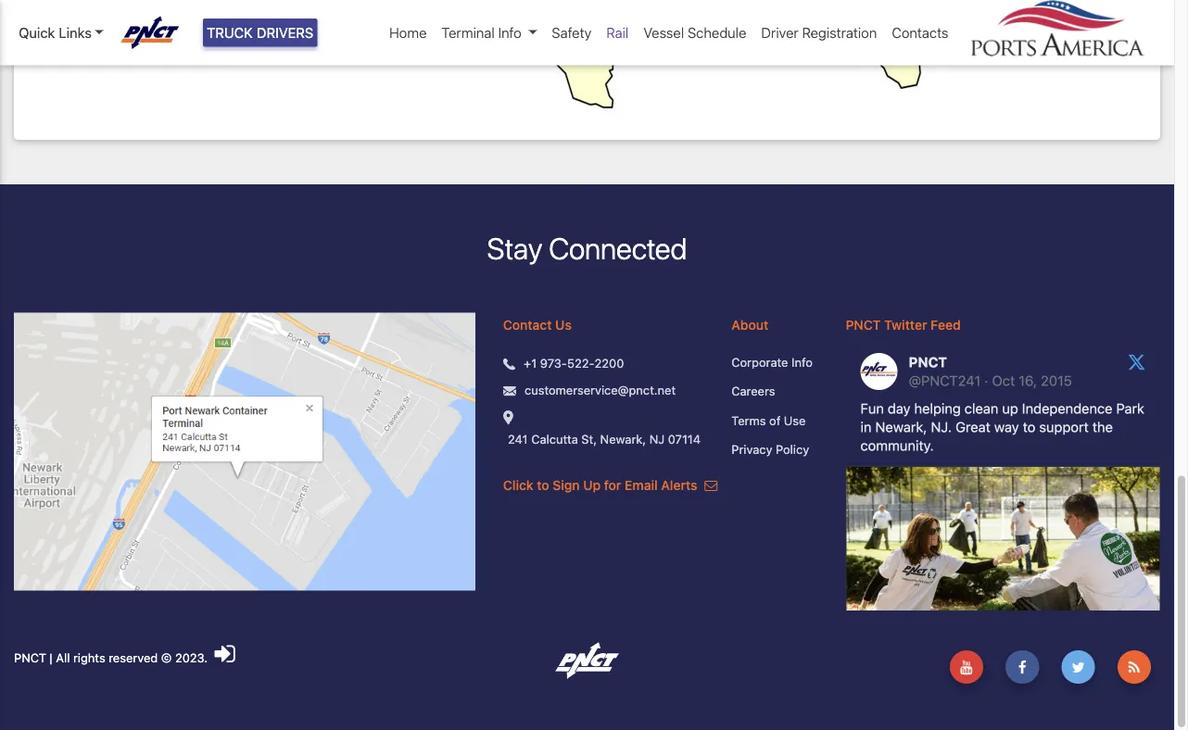 Task type: vqa. For each thing, say whether or not it's contained in the screenshot.
the middle Size
no



Task type: locate. For each thing, give the bounding box(es) containing it.
973-
[[540, 357, 567, 370]]

privacy policy link
[[732, 441, 818, 459]]

1 horizontal spatial info
[[792, 355, 813, 369]]

rights
[[73, 651, 105, 665]]

email
[[625, 478, 658, 493]]

sign in image
[[215, 642, 235, 666]]

stay
[[487, 231, 543, 266]]

522-
[[567, 357, 595, 370]]

quick
[[19, 25, 55, 41]]

policy
[[776, 443, 809, 457]]

0 horizontal spatial info
[[498, 25, 522, 41]]

click
[[503, 478, 534, 493]]

envelope o image
[[705, 479, 718, 492]]

pnct
[[846, 317, 881, 332], [14, 651, 46, 665]]

pnct left |
[[14, 651, 46, 665]]

terminal info link
[[434, 15, 545, 50]]

pnct | all rights reserved © 2023.
[[14, 651, 211, 665]]

pnct left twitter
[[846, 317, 881, 332]]

truck drivers link
[[203, 18, 317, 47]]

twitter
[[884, 317, 927, 332]]

careers
[[732, 384, 775, 398]]

rail link
[[599, 15, 636, 50]]

vessel schedule link
[[636, 15, 754, 50]]

0 vertical spatial pnct
[[846, 317, 881, 332]]

quick links link
[[19, 22, 104, 43]]

1 vertical spatial info
[[792, 355, 813, 369]]

about
[[732, 317, 769, 332]]

0 horizontal spatial pnct
[[14, 651, 46, 665]]

info
[[498, 25, 522, 41], [792, 355, 813, 369]]

driver registration link
[[754, 15, 885, 50]]

reserved
[[109, 651, 158, 665]]

info up careers link
[[792, 355, 813, 369]]

schedule
[[688, 25, 747, 41]]

07114
[[668, 433, 701, 446]]

241 calcutta st, newark, nj 07114 link
[[508, 431, 701, 449]]

241
[[508, 433, 528, 446]]

privacy policy
[[732, 443, 809, 457]]

terms of use link
[[732, 412, 818, 430]]

+1 973-522-2200 link
[[524, 355, 624, 373]]

terms
[[732, 414, 766, 427]]

info right the terminal
[[498, 25, 522, 41]]

©
[[161, 651, 172, 665]]

1 horizontal spatial pnct
[[846, 317, 881, 332]]

home
[[389, 25, 427, 41]]

st,
[[582, 433, 597, 446]]

of
[[769, 414, 781, 427]]

newark,
[[600, 433, 646, 446]]

driver
[[761, 25, 799, 41]]

links
[[59, 25, 92, 41]]

+1 973-522-2200
[[524, 357, 624, 370]]

stay connected
[[487, 231, 687, 266]]

pnct for pnct | all rights reserved © 2023.
[[14, 651, 46, 665]]

0 vertical spatial info
[[498, 25, 522, 41]]

1 vertical spatial pnct
[[14, 651, 46, 665]]

terminal info
[[442, 25, 522, 41]]

registration
[[802, 25, 877, 41]]

us
[[555, 317, 572, 332]]



Task type: describe. For each thing, give the bounding box(es) containing it.
safety
[[552, 25, 592, 41]]

sign
[[553, 478, 580, 493]]

pnct twitter feed
[[846, 317, 961, 332]]

truck drivers
[[207, 25, 314, 41]]

terms of use
[[732, 414, 806, 427]]

info for terminal info
[[498, 25, 522, 41]]

241 calcutta st, newark, nj 07114
[[508, 433, 701, 446]]

quick links
[[19, 25, 92, 41]]

rail image
[[431, 0, 1123, 122]]

2200
[[595, 357, 624, 370]]

+1
[[524, 357, 537, 370]]

alerts
[[661, 478, 698, 493]]

driver registration
[[761, 25, 877, 41]]

|
[[50, 651, 53, 665]]

all
[[56, 651, 70, 665]]

drivers
[[257, 25, 314, 41]]

nj
[[650, 433, 665, 446]]

up
[[583, 478, 601, 493]]

corporate info
[[732, 355, 813, 369]]

privacy
[[732, 443, 773, 457]]

vessel schedule
[[644, 25, 747, 41]]

contacts
[[892, 25, 949, 41]]

careers link
[[732, 382, 818, 401]]

click to sign up for email alerts link
[[503, 478, 718, 493]]

connected
[[549, 231, 687, 266]]

vessel
[[644, 25, 684, 41]]

rail
[[607, 25, 629, 41]]

safety link
[[545, 15, 599, 50]]

corporate
[[732, 355, 788, 369]]

corporate info link
[[732, 353, 818, 371]]

home link
[[382, 15, 434, 50]]

customerservice@pnct.net
[[525, 383, 676, 397]]

feed
[[931, 317, 961, 332]]

click to sign up for email alerts
[[503, 478, 701, 493]]

2023.
[[175, 651, 208, 665]]

pnct for pnct twitter feed
[[846, 317, 881, 332]]

customerservice@pnct.net link
[[525, 382, 676, 400]]

contact
[[503, 317, 552, 332]]

contacts link
[[885, 15, 956, 50]]

truck
[[207, 25, 253, 41]]

use
[[784, 414, 806, 427]]

to
[[537, 478, 549, 493]]

calcutta
[[531, 433, 578, 446]]

contact us
[[503, 317, 572, 332]]

for
[[604, 478, 621, 493]]

terminal
[[442, 25, 495, 41]]

info for corporate info
[[792, 355, 813, 369]]



